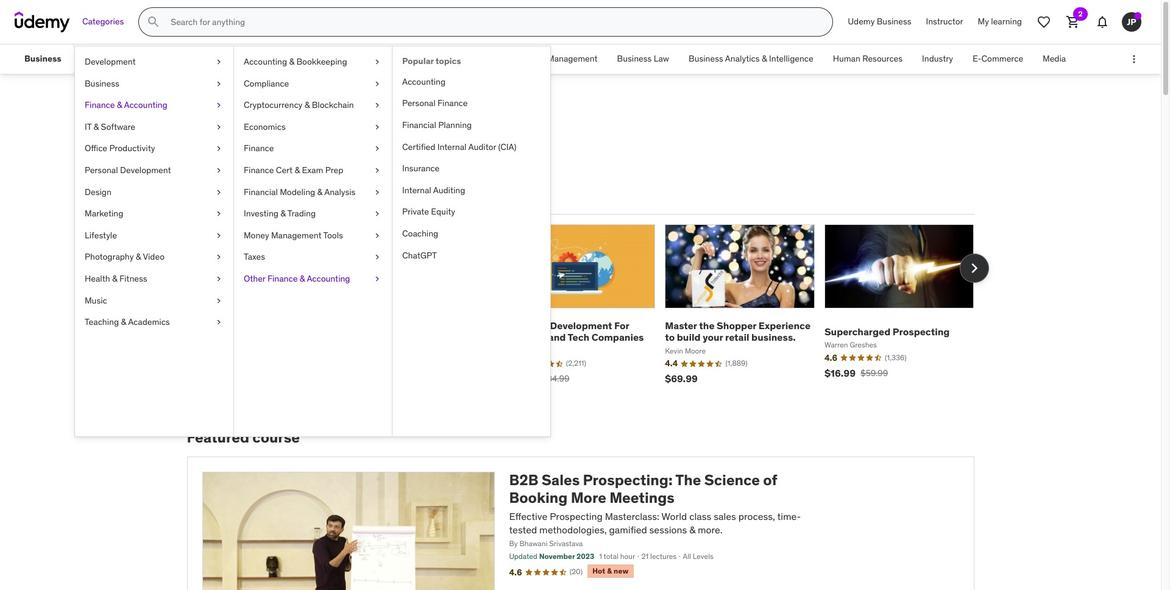 Task type: describe. For each thing, give the bounding box(es) containing it.
internal inside internal auditing link
[[402, 185, 431, 196]]

project management
[[518, 53, 598, 64]]

1 vertical spatial courses
[[187, 155, 244, 174]]

b2b sales prospecting: the science of booking more meetings effective prospecting masterclass: world class sales process, time- tested methodologies, gamified sessions & more. by bhawani srivastava
[[509, 471, 801, 548]]

blockchain
[[312, 99, 354, 110]]

business inside business development for startups and tech companies
[[506, 320, 548, 332]]

more.
[[698, 524, 723, 536]]

financial modeling & analysis link
[[234, 181, 392, 203]]

management up compliance
[[258, 53, 308, 64]]

office
[[85, 143, 107, 154]]

21 lectures
[[642, 552, 677, 561]]

most popular
[[189, 192, 251, 204]]

prospecting inside carousel element
[[893, 325, 950, 338]]

xsmall image for finance
[[373, 143, 382, 155]]

shopping cart with 2 items image
[[1066, 15, 1081, 29]]

notifications image
[[1096, 15, 1110, 29]]

1 horizontal spatial business link
[[75, 73, 234, 95]]

equity
[[431, 206, 455, 217]]

xsmall image for business
[[214, 78, 224, 90]]

investing & trading
[[244, 208, 316, 219]]

internal auditing link
[[393, 180, 551, 201]]

development link
[[75, 51, 234, 73]]

prospecting inside b2b sales prospecting: the science of booking more meetings effective prospecting masterclass: world class sales process, time- tested methodologies, gamified sessions & more. by bhawani srivastava
[[550, 510, 603, 522]]

meetings
[[610, 488, 675, 507]]

human resources
[[833, 53, 903, 64]]

e-
[[973, 53, 982, 64]]

finance for finance
[[244, 143, 274, 154]]

commerce
[[982, 53, 1024, 64]]

(cia)
[[498, 141, 517, 152]]

sales link
[[318, 45, 358, 74]]

my learning link
[[971, 7, 1030, 37]]

process,
[[739, 510, 775, 522]]

& inside health & fitness link
[[112, 273, 117, 284]]

udemy image
[[15, 12, 70, 32]]

financial for financial planning
[[402, 119, 436, 130]]

xsmall image for health & fitness
[[214, 273, 224, 285]]

Search for anything text field
[[168, 12, 818, 32]]

the
[[676, 471, 701, 490]]

sales for sales
[[327, 53, 348, 64]]

1 total hour
[[599, 552, 635, 561]]

submit search image
[[147, 15, 161, 29]]

other finance & accounting
[[244, 273, 350, 284]]

booking
[[509, 488, 568, 507]]

business development for startups and tech companies
[[506, 320, 644, 343]]

media link
[[1033, 45, 1076, 74]]

other finance & accounting link
[[234, 268, 392, 290]]

photography & video
[[85, 251, 165, 262]]

academics
[[128, 316, 170, 327]]

development for business
[[550, 320, 612, 332]]

srivastava
[[549, 539, 583, 548]]

software
[[101, 121, 135, 132]]

business left popular
[[368, 53, 402, 64]]

instructor link
[[919, 7, 971, 37]]

to inside "master the shopper experience to build your retail business."
[[665, 331, 675, 343]]

& inside other finance & accounting link
[[300, 273, 305, 284]]

and
[[549, 331, 566, 343]]

cryptocurrency & blockchain
[[244, 99, 354, 110]]

you have alerts image
[[1135, 12, 1142, 20]]

analytics
[[725, 53, 760, 64]]

categories
[[82, 16, 124, 27]]

music
[[85, 295, 107, 306]]

more subcategory menu links image
[[1129, 53, 1141, 65]]

money
[[244, 230, 269, 241]]

accounting & bookkeeping
[[244, 56, 347, 67]]

xsmall image for personal development
[[214, 165, 224, 177]]

xsmall image for compliance
[[373, 78, 382, 90]]

featured course
[[187, 428, 300, 447]]

compliance link
[[234, 73, 392, 95]]

instructor
[[926, 16, 964, 27]]

popular
[[402, 55, 434, 66]]

masterclass:
[[605, 510, 660, 522]]

xsmall image for it & software
[[214, 121, 224, 133]]

analysis
[[324, 186, 356, 197]]

experience
[[759, 320, 811, 332]]

strategy
[[404, 53, 437, 64]]

bhawani
[[520, 539, 548, 548]]

management for money management tools
[[271, 230, 322, 241]]

financial for financial modeling & analysis
[[244, 186, 278, 197]]

taxes
[[244, 251, 265, 262]]

sessions
[[650, 524, 687, 536]]

personal finance
[[402, 98, 468, 109]]

xsmall image for office productivity
[[214, 143, 224, 155]]

lifestyle
[[85, 230, 117, 241]]

my
[[978, 16, 989, 27]]

methodologies,
[[540, 524, 607, 536]]

chatgpt link
[[393, 245, 551, 267]]

xsmall image for teaching & academics
[[214, 316, 224, 328]]

finance for finance cert & exam prep
[[244, 165, 274, 176]]

operations
[[456, 53, 499, 64]]

21
[[642, 552, 649, 561]]

finance right the other
[[268, 273, 298, 284]]

udemy business
[[848, 16, 912, 27]]

arrow pointing to subcategory menu links image
[[71, 45, 82, 74]]

intelligence
[[769, 53, 814, 64]]

other finance & accounting element
[[392, 46, 551, 437]]

supercharged prospecting
[[825, 325, 950, 338]]

world
[[662, 510, 687, 522]]

xsmall image for investing & trading
[[373, 208, 382, 220]]

udemy business link
[[841, 7, 919, 37]]

hot & new
[[593, 566, 629, 576]]

trending button
[[263, 184, 309, 213]]

0 vertical spatial development
[[85, 56, 136, 67]]

course
[[253, 428, 300, 447]]

sales courses
[[187, 102, 321, 128]]

development for personal
[[120, 165, 171, 176]]

lifestyle link
[[75, 225, 234, 247]]

business left 'law'
[[617, 53, 652, 64]]

& inside the photography & video link
[[136, 251, 141, 262]]

finance inside 'element'
[[438, 98, 468, 109]]

& inside cryptocurrency & blockchain link
[[305, 99, 310, 110]]

master the shopper experience to build your retail business. link
[[665, 320, 811, 343]]

it & software link
[[75, 116, 234, 138]]

business right 'udemy'
[[877, 16, 912, 27]]

jp
[[1127, 16, 1137, 27]]

accounting inside 'element'
[[402, 76, 446, 87]]

design
[[85, 186, 111, 197]]

business left analytics
[[689, 53, 724, 64]]

entrepreneurship link
[[82, 45, 168, 74]]

money management tools link
[[234, 225, 392, 247]]

personal development link
[[75, 160, 234, 181]]

cryptocurrency & blockchain link
[[234, 95, 392, 116]]

accounting up compliance
[[244, 56, 287, 67]]

all
[[683, 552, 691, 561]]

next image
[[965, 258, 984, 278]]



Task type: vqa. For each thing, say whether or not it's contained in the screenshot.
FINANCE & ACCOUNTING
yes



Task type: locate. For each thing, give the bounding box(es) containing it.
trending
[[265, 192, 306, 204]]

& right 'teaching'
[[121, 316, 126, 327]]

business strategy link
[[358, 45, 447, 74]]

financial up certified
[[402, 119, 436, 130]]

marketing
[[85, 208, 123, 219]]

chatgpt
[[402, 250, 437, 261]]

economics link
[[234, 116, 392, 138]]

modeling
[[280, 186, 315, 197]]

0 horizontal spatial prospecting
[[550, 510, 603, 522]]

resources
[[863, 53, 903, 64]]

accounting
[[244, 56, 287, 67], [402, 76, 446, 87], [124, 99, 167, 110], [307, 273, 350, 284]]

accounting up the it & software link
[[124, 99, 167, 110]]

xsmall image inside health & fitness link
[[214, 273, 224, 285]]

certified internal auditor (cia) link
[[393, 136, 551, 158]]

business analytics & intelligence link
[[679, 45, 824, 74]]

sales inside b2b sales prospecting: the science of booking more meetings effective prospecting masterclass: world class sales process, time- tested methodologies, gamified sessions & more. by bhawani srivastava
[[542, 471, 580, 490]]

project management link
[[508, 45, 608, 74]]

investing & trading link
[[234, 203, 392, 225]]

xsmall image inside compliance link
[[373, 78, 382, 90]]

0 vertical spatial internal
[[438, 141, 467, 152]]

sales
[[714, 510, 736, 522]]

marketing link
[[75, 203, 234, 225]]

financial up 'investing'
[[244, 186, 278, 197]]

personal up financial planning
[[402, 98, 436, 109]]

xsmall image inside personal development link
[[214, 165, 224, 177]]

0 horizontal spatial to
[[247, 155, 262, 174]]

xsmall image for cryptocurrency & blockchain
[[373, 99, 382, 111]]

2
[[1079, 9, 1083, 18]]

entrepreneurship
[[92, 53, 158, 64]]

internal down planning at the left top of page
[[438, 141, 467, 152]]

music link
[[75, 290, 234, 312]]

0 horizontal spatial personal
[[85, 165, 118, 176]]

& down taxes link
[[300, 273, 305, 284]]

xsmall image
[[214, 56, 224, 68], [373, 78, 382, 90], [214, 99, 224, 111], [373, 99, 382, 111], [214, 121, 224, 133], [373, 165, 382, 177], [214, 186, 224, 198], [214, 208, 224, 220], [373, 208, 382, 220], [214, 230, 224, 242], [373, 230, 382, 242], [214, 251, 224, 263], [373, 251, 382, 263], [373, 273, 382, 285], [214, 295, 224, 307]]

xsmall image for taxes
[[373, 251, 382, 263]]

finance cert & exam prep
[[244, 165, 343, 176]]

fitness
[[119, 273, 147, 284]]

courses
[[242, 102, 321, 128], [187, 155, 244, 174]]

cryptocurrency
[[244, 99, 303, 110]]

& inside business analytics & intelligence link
[[762, 53, 767, 64]]

xsmall image inside economics link
[[373, 121, 382, 133]]

xsmall image inside lifestyle link
[[214, 230, 224, 242]]

business link up "finance & accounting" in the left of the page
[[75, 73, 234, 95]]

0 vertical spatial personal
[[402, 98, 436, 109]]

xsmall image inside development link
[[214, 56, 224, 68]]

internal up private
[[402, 185, 431, 196]]

xsmall image inside marketing link
[[214, 208, 224, 220]]

xsmall image inside money management tools link
[[373, 230, 382, 242]]

teaching & academics link
[[75, 312, 234, 333]]

1 horizontal spatial prospecting
[[893, 325, 950, 338]]

2 vertical spatial sales
[[542, 471, 580, 490]]

carousel element
[[187, 224, 989, 400]]

xsmall image inside the photography & video link
[[214, 251, 224, 263]]

1 horizontal spatial internal
[[438, 141, 467, 152]]

1 horizontal spatial to
[[665, 331, 675, 343]]

office productivity
[[85, 143, 155, 154]]

& right hot
[[607, 566, 612, 576]]

1 vertical spatial development
[[120, 165, 171, 176]]

management link
[[248, 45, 318, 74]]

business left arrow pointing to subcategory menu links icon
[[24, 53, 61, 64]]

video
[[143, 251, 165, 262]]

business
[[877, 16, 912, 27], [24, 53, 61, 64], [368, 53, 402, 64], [617, 53, 652, 64], [689, 53, 724, 64], [85, 78, 119, 89], [506, 320, 548, 332]]

trading
[[288, 208, 316, 219]]

featured
[[187, 428, 249, 447]]

courses to get you started
[[187, 155, 370, 174]]

& inside the accounting & bookkeeping link
[[289, 56, 295, 67]]

0 vertical spatial sales
[[327, 53, 348, 64]]

internal auditing
[[402, 185, 465, 196]]

xsmall image inside teaching & academics link
[[214, 316, 224, 328]]

to left get on the top left
[[247, 155, 262, 174]]

business link down udemy image
[[15, 45, 71, 74]]

0 horizontal spatial financial
[[244, 186, 278, 197]]

learning
[[992, 16, 1022, 27]]

effective
[[509, 510, 548, 522]]

business up "finance & accounting" in the left of the page
[[85, 78, 119, 89]]

& inside finance cert & exam prep link
[[295, 165, 300, 176]]

xsmall image inside investing & trading link
[[373, 208, 382, 220]]

xsmall image for photography & video
[[214, 251, 224, 263]]

money management tools
[[244, 230, 343, 241]]

personal finance link
[[393, 93, 551, 115]]

xsmall image inside taxes link
[[373, 251, 382, 263]]

management
[[258, 53, 308, 64], [548, 53, 598, 64], [271, 230, 322, 241]]

xsmall image inside finance & accounting link
[[214, 99, 224, 111]]

xsmall image for finance cert & exam prep
[[373, 165, 382, 177]]

tools
[[323, 230, 343, 241]]

0 vertical spatial to
[[247, 155, 262, 174]]

development inside business development for startups and tech companies
[[550, 320, 612, 332]]

sales for sales courses
[[187, 102, 238, 128]]

new
[[614, 566, 629, 576]]

1 vertical spatial personal
[[85, 165, 118, 176]]

financial
[[402, 119, 436, 130], [244, 186, 278, 197]]

finance up planning at the left top of page
[[438, 98, 468, 109]]

compliance
[[244, 78, 289, 89]]

0 vertical spatial financial
[[402, 119, 436, 130]]

2 horizontal spatial sales
[[542, 471, 580, 490]]

finance for finance & accounting
[[85, 99, 115, 110]]

retail
[[726, 331, 750, 343]]

updated
[[509, 552, 538, 561]]

management right project
[[548, 53, 598, 64]]

1 horizontal spatial financial
[[402, 119, 436, 130]]

1 horizontal spatial personal
[[402, 98, 436, 109]]

2 vertical spatial development
[[550, 320, 612, 332]]

started
[[320, 155, 370, 174]]

& right analytics
[[762, 53, 767, 64]]

finance up "it & software"
[[85, 99, 115, 110]]

0 horizontal spatial business link
[[15, 45, 71, 74]]

0 vertical spatial prospecting
[[893, 325, 950, 338]]

& left bookkeeping
[[289, 56, 295, 67]]

financial inside 'other finance & accounting' 'element'
[[402, 119, 436, 130]]

1 vertical spatial internal
[[402, 185, 431, 196]]

health & fitness
[[85, 273, 147, 284]]

exam
[[302, 165, 323, 176]]

& left analysis
[[317, 186, 323, 197]]

of
[[764, 471, 778, 490]]

0 vertical spatial courses
[[242, 102, 321, 128]]

xsmall image inside music link
[[214, 295, 224, 307]]

xsmall image inside the accounting & bookkeeping link
[[373, 56, 382, 68]]

taxes link
[[234, 247, 392, 268]]

xsmall image for other finance & accounting
[[373, 273, 382, 285]]

4.6
[[509, 567, 522, 578]]

xsmall image inside office productivity link
[[214, 143, 224, 155]]

xsmall image for finance & accounting
[[214, 99, 224, 111]]

finance cert & exam prep link
[[234, 160, 392, 181]]

xsmall image inside finance cert & exam prep link
[[373, 165, 382, 177]]

& left video
[[136, 251, 141, 262]]

1 vertical spatial to
[[665, 331, 675, 343]]

accounting down popular
[[402, 76, 446, 87]]

levels
[[693, 552, 714, 561]]

personal inside 'other finance & accounting' 'element'
[[402, 98, 436, 109]]

personal for personal development
[[85, 165, 118, 176]]

to left build
[[665, 331, 675, 343]]

& inside investing & trading link
[[281, 208, 286, 219]]

hot
[[593, 566, 606, 576]]

xsmall image for music
[[214, 295, 224, 307]]

1 vertical spatial prospecting
[[550, 510, 603, 522]]

xsmall image for economics
[[373, 121, 382, 133]]

& right health on the top
[[112, 273, 117, 284]]

xsmall image for accounting & bookkeeping
[[373, 56, 382, 68]]

coaching
[[402, 228, 438, 239]]

personal for personal finance
[[402, 98, 436, 109]]

finance down economics
[[244, 143, 274, 154]]

topics
[[436, 55, 461, 66]]

& right it on the left of page
[[94, 121, 99, 132]]

accounting down taxes link
[[307, 273, 350, 284]]

xsmall image for marketing
[[214, 208, 224, 220]]

operations link
[[447, 45, 508, 74]]

business law
[[617, 53, 669, 64]]

hour
[[621, 552, 635, 561]]

supercharged prospecting link
[[825, 325, 950, 338]]

& down compliance link
[[305, 99, 310, 110]]

the
[[699, 320, 715, 332]]

sales left economics
[[187, 102, 238, 128]]

xsmall image
[[373, 56, 382, 68], [214, 78, 224, 90], [373, 121, 382, 133], [214, 143, 224, 155], [373, 143, 382, 155], [214, 165, 224, 177], [373, 186, 382, 198], [214, 273, 224, 285], [214, 316, 224, 328]]

personal development
[[85, 165, 171, 176]]

xsmall image inside design link
[[214, 186, 224, 198]]

xsmall image inside finance link
[[373, 143, 382, 155]]

xsmall image inside other finance & accounting link
[[373, 273, 382, 285]]

xsmall image for development
[[214, 56, 224, 68]]

startups
[[506, 331, 546, 343]]

xsmall image inside financial modeling & analysis link
[[373, 186, 382, 198]]

wishlist image
[[1037, 15, 1052, 29]]

business analytics & intelligence
[[689, 53, 814, 64]]

sales right b2b
[[542, 471, 580, 490]]

2 link
[[1059, 7, 1088, 37]]

& right cert
[[295, 165, 300, 176]]

time-
[[778, 510, 801, 522]]

& inside the it & software link
[[94, 121, 99, 132]]

management down trading
[[271, 230, 322, 241]]

xsmall image inside cryptocurrency & blockchain link
[[373, 99, 382, 111]]

investing
[[244, 208, 279, 219]]

all levels
[[683, 552, 714, 561]]

0 horizontal spatial internal
[[402, 185, 431, 196]]

it
[[85, 121, 92, 132]]

communication link
[[168, 45, 248, 74]]

xsmall image inside the it & software link
[[214, 121, 224, 133]]

bookkeeping
[[297, 56, 347, 67]]

communication
[[178, 53, 238, 64]]

xsmall image for financial modeling & analysis
[[373, 186, 382, 198]]

insurance
[[402, 163, 440, 174]]

personal
[[402, 98, 436, 109], [85, 165, 118, 176]]

finance left cert
[[244, 165, 274, 176]]

& inside finance & accounting link
[[117, 99, 122, 110]]

personal up design
[[85, 165, 118, 176]]

& inside financial modeling & analysis link
[[317, 186, 323, 197]]

& down trending
[[281, 208, 286, 219]]

1 vertical spatial sales
[[187, 102, 238, 128]]

prospecting:
[[583, 471, 673, 490]]

1 horizontal spatial sales
[[327, 53, 348, 64]]

xsmall image for money management tools
[[373, 230, 382, 242]]

internal inside certified internal auditor (cia) link
[[438, 141, 467, 152]]

xsmall image for lifestyle
[[214, 230, 224, 242]]

business left and
[[506, 320, 548, 332]]

private equity link
[[393, 201, 551, 223]]

productivity
[[109, 143, 155, 154]]

1 vertical spatial financial
[[244, 186, 278, 197]]

lectures
[[651, 552, 677, 561]]

management for project management
[[548, 53, 598, 64]]

& down class
[[690, 524, 696, 536]]

& inside b2b sales prospecting: the science of booking more meetings effective prospecting masterclass: world class sales process, time- tested methodologies, gamified sessions & more. by bhawani srivastava
[[690, 524, 696, 536]]

total
[[604, 552, 619, 561]]

cert
[[276, 165, 293, 176]]

tech
[[568, 331, 590, 343]]

teaching & academics
[[85, 316, 170, 327]]

xsmall image for design
[[214, 186, 224, 198]]

& inside teaching & academics link
[[121, 316, 126, 327]]

accounting link
[[393, 71, 551, 93]]

0 horizontal spatial sales
[[187, 102, 238, 128]]

sales up compliance link
[[327, 53, 348, 64]]

& up software
[[117, 99, 122, 110]]



